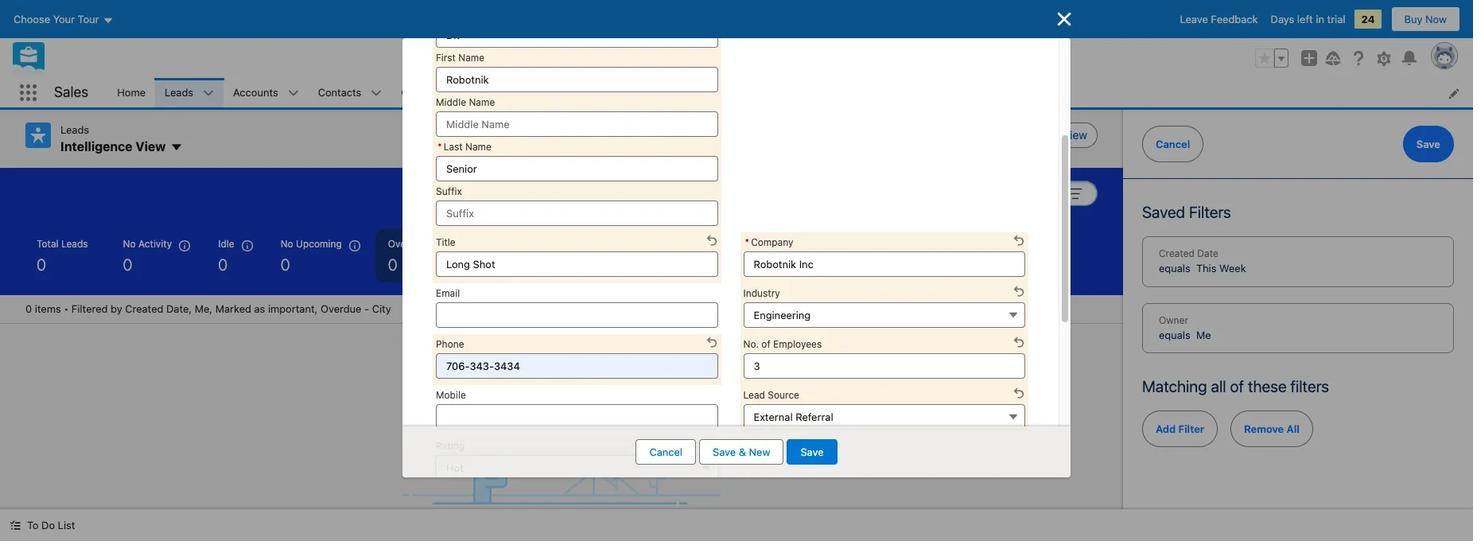 Task type: describe. For each thing, give the bounding box(es) containing it.
0 inside due today 0
[[461, 255, 471, 274]]

saved
[[1143, 203, 1186, 221]]

view for list view
[[1063, 128, 1088, 142]]

total leads 0
[[37, 238, 88, 274]]

&
[[739, 446, 746, 458]]

view for intelligence view
[[136, 139, 166, 153]]

1 horizontal spatial cancel button
[[1143, 126, 1204, 162]]

Salutation, Dr. button
[[436, 22, 718, 47]]

intelligence
[[60, 139, 133, 153]]

to
[[27, 519, 39, 532]]

sales
[[54, 84, 89, 100]]

me
[[1197, 328, 1212, 341]]

employees
[[774, 338, 822, 350]]

now
[[1426, 13, 1448, 25]]

Suffix text field
[[436, 200, 718, 226]]

new
[[749, 446, 771, 458]]

Lead Source button
[[744, 404, 1026, 429]]

save & new button
[[700, 439, 784, 465]]

forecasts
[[590, 86, 637, 98]]

trial
[[1328, 13, 1346, 25]]

leads list item
[[155, 78, 224, 107]]

add filter
[[1156, 423, 1205, 435]]

feedback
[[1211, 13, 1259, 25]]

me,
[[195, 302, 213, 315]]

due
[[461, 238, 479, 250]]

leads inside 'total leads 0'
[[61, 238, 88, 250]]

Phone text field
[[436, 353, 718, 378]]

no activity
[[123, 238, 172, 250]]

1 horizontal spatial cancel
[[1156, 138, 1191, 150]]

owner
[[1159, 314, 1189, 326]]

opportunities list item
[[392, 78, 498, 107]]

* company
[[745, 236, 794, 248]]

engineering
[[754, 308, 811, 321]]

Title text field
[[436, 251, 718, 277]]

Middle Name text field
[[436, 111, 718, 136]]

filter
[[1179, 423, 1205, 435]]

search...
[[584, 52, 627, 64]]

* last name
[[438, 140, 492, 152]]

filters
[[1190, 203, 1232, 221]]

leave feedback
[[1181, 13, 1259, 25]]

1 horizontal spatial save
[[801, 446, 824, 458]]

all
[[1287, 423, 1300, 435]]

calendar list item
[[498, 78, 581, 107]]

industry
[[744, 287, 781, 299]]

owner equals me
[[1159, 314, 1212, 341]]

1 vertical spatial cancel
[[650, 446, 683, 458]]

search... button
[[553, 45, 871, 71]]

city
[[372, 302, 391, 315]]

contacts link
[[309, 78, 371, 107]]

lead source
[[744, 389, 800, 401]]

buy
[[1405, 13, 1423, 25]]

by
[[111, 302, 122, 315]]

no upcoming
[[281, 238, 342, 250]]

0 horizontal spatial save button
[[787, 439, 838, 465]]

-
[[365, 302, 369, 315]]

0 items • filtered by created date, me, marked as important, overdue - city
[[25, 302, 391, 315]]

calendar link
[[498, 78, 560, 107]]

remove all
[[1245, 423, 1300, 435]]

days
[[1271, 13, 1295, 25]]

mobile
[[436, 389, 466, 401]]

left
[[1298, 13, 1314, 25]]

this
[[1197, 262, 1217, 275]]

rating
[[436, 440, 465, 452]]

2 vertical spatial name
[[466, 140, 492, 152]]

created inside 'created date equals this week'
[[1159, 247, 1195, 259]]

intelligence view
[[60, 139, 166, 153]]

buy now
[[1405, 13, 1448, 25]]

due today 0
[[461, 238, 509, 274]]

all
[[1212, 377, 1227, 395]]

saved filters
[[1143, 203, 1232, 221]]

in
[[1316, 13, 1325, 25]]

0 left items
[[25, 302, 32, 315]]

list view button
[[1031, 123, 1098, 148]]

total
[[37, 238, 59, 250]]

home
[[117, 86, 146, 98]]

First Name text field
[[436, 66, 718, 92]]

Last Name text field
[[436, 156, 718, 181]]

0 down no activity
[[123, 255, 133, 274]]

1 vertical spatial overdue
[[321, 302, 362, 315]]

accounts link
[[224, 78, 288, 107]]

no for no upcoming
[[281, 238, 293, 250]]

dashboards list item
[[647, 78, 744, 107]]

1 upcoming from the left
[[296, 238, 342, 250]]

1 horizontal spatial of
[[1231, 377, 1245, 395]]

contacts
[[318, 86, 362, 98]]

dashboards link
[[647, 78, 724, 107]]

created date equals this week
[[1159, 247, 1247, 275]]

forecasts link
[[581, 78, 647, 107]]

do
[[41, 519, 55, 532]]



Task type: vqa. For each thing, say whether or not it's contained in the screenshot.
the Acme associated with Acme - 120 Widgets (Sample) link
no



Task type: locate. For each thing, give the bounding box(es) containing it.
1 vertical spatial created
[[125, 302, 163, 315]]

save inside button
[[713, 446, 736, 458]]

created right by
[[125, 302, 163, 315]]

Email text field
[[436, 302, 718, 327]]

of right the no.
[[762, 338, 771, 350]]

remove
[[1245, 423, 1285, 435]]

created left date
[[1159, 247, 1195, 259]]

leads inside list item
[[165, 86, 193, 98]]

1 vertical spatial cancel button
[[636, 439, 696, 465]]

0 vertical spatial created
[[1159, 247, 1195, 259]]

lead
[[744, 389, 765, 401]]

0 horizontal spatial no
[[123, 238, 136, 250]]

cancel button left save & new button
[[636, 439, 696, 465]]

1 vertical spatial list
[[58, 519, 75, 532]]

equals
[[1159, 262, 1191, 275], [1159, 328, 1191, 341]]

accounts list item
[[224, 78, 309, 107]]

2 equals from the top
[[1159, 328, 1191, 341]]

1 horizontal spatial save button
[[1404, 126, 1455, 162]]

name right first
[[459, 51, 485, 63]]

None text field
[[744, 251, 1026, 277]]

matching
[[1143, 377, 1208, 395]]

add
[[1156, 423, 1176, 435]]

1 horizontal spatial group
[[1256, 49, 1289, 68]]

important,
[[268, 302, 318, 315]]

*
[[438, 140, 442, 152], [745, 236, 750, 248]]

group down list view 'button'
[[1022, 181, 1098, 206]]

1 vertical spatial *
[[745, 236, 750, 248]]

equals left this
[[1159, 262, 1191, 275]]

* for * company
[[745, 236, 750, 248]]

to do list button
[[0, 509, 85, 541]]

filters
[[1291, 377, 1330, 395]]

cancel button
[[1143, 126, 1204, 162], [636, 439, 696, 465]]

list view
[[1042, 128, 1088, 142]]

upcoming up important, at the left bottom of page
[[296, 238, 342, 250]]

source
[[768, 389, 800, 401]]

0 down total
[[37, 255, 46, 274]]

2 upcoming from the left
[[544, 238, 590, 250]]

overdue inside key performance indicators group
[[388, 238, 426, 250]]

company
[[751, 236, 794, 248]]

leads right home
[[165, 86, 193, 98]]

leave
[[1181, 13, 1209, 25]]

remove all button
[[1231, 411, 1314, 447]]

referral
[[796, 410, 834, 423]]

text default image
[[10, 520, 21, 531]]

1 horizontal spatial overdue
[[388, 238, 426, 250]]

2 no from the left
[[281, 238, 293, 250]]

2 horizontal spatial save
[[1417, 138, 1441, 150]]

name right the middle
[[469, 96, 495, 108]]

0 vertical spatial *
[[438, 140, 442, 152]]

calendar
[[507, 86, 550, 98]]

equals inside owner equals me
[[1159, 328, 1191, 341]]

cancel left save & new button
[[650, 446, 683, 458]]

0 down no upcoming at the top left
[[281, 255, 290, 274]]

no left activity
[[123, 238, 136, 250]]

0 horizontal spatial view
[[136, 139, 166, 153]]

equals inside 'created date equals this week'
[[1159, 262, 1191, 275]]

last
[[444, 140, 463, 152]]

no. of employees
[[744, 338, 822, 350]]

leads
[[165, 86, 193, 98], [60, 123, 89, 136], [61, 238, 88, 250]]

name for first name
[[459, 51, 485, 63]]

idle
[[218, 238, 234, 250]]

middle
[[436, 96, 466, 108]]

0
[[37, 255, 46, 274], [123, 255, 133, 274], [218, 255, 228, 274], [281, 255, 290, 274], [388, 255, 398, 274], [461, 255, 471, 274], [544, 255, 553, 274], [25, 302, 32, 315]]

24
[[1362, 13, 1376, 25]]

1 horizontal spatial created
[[1159, 247, 1195, 259]]

0 down idle
[[218, 255, 228, 274]]

leads up the intelligence
[[60, 123, 89, 136]]

0 vertical spatial cancel button
[[1143, 126, 1204, 162]]

1 vertical spatial equals
[[1159, 328, 1191, 341]]

no.
[[744, 338, 759, 350]]

2 vertical spatial leads
[[61, 238, 88, 250]]

0 items • filtered by created date, me, marked as important, overdue - city status
[[25, 302, 391, 315]]

0 down the due
[[461, 255, 471, 274]]

external referral
[[754, 410, 834, 423]]

week
[[1220, 262, 1247, 275]]

cancel up saved
[[1156, 138, 1191, 150]]

opportunities
[[401, 86, 467, 98]]

equals down owner
[[1159, 328, 1191, 341]]

view
[[1063, 128, 1088, 142], [136, 139, 166, 153]]

upcoming
[[296, 238, 342, 250], [544, 238, 590, 250]]

leads right total
[[61, 238, 88, 250]]

contacts list item
[[309, 78, 392, 107]]

today
[[482, 238, 509, 250]]

suffix
[[436, 185, 462, 197]]

group
[[1256, 49, 1289, 68], [1022, 181, 1098, 206]]

1 vertical spatial of
[[1231, 377, 1245, 395]]

0 horizontal spatial upcoming
[[296, 238, 342, 250]]

name
[[459, 51, 485, 63], [469, 96, 495, 108], [466, 140, 492, 152]]

to do list
[[27, 519, 75, 532]]

Mobile text field
[[436, 404, 718, 429]]

overdue 0
[[388, 238, 426, 274]]

0 horizontal spatial cancel button
[[636, 439, 696, 465]]

0 vertical spatial group
[[1256, 49, 1289, 68]]

filtered
[[72, 302, 108, 315]]

no for no activity
[[123, 238, 136, 250]]

0 vertical spatial leads
[[165, 86, 193, 98]]

No. of Employees text field
[[744, 353, 1026, 378]]

1 no from the left
[[123, 238, 136, 250]]

key performance indicators group
[[0, 228, 1124, 295]]

list inside list view 'button'
[[1042, 128, 1060, 142]]

* left last
[[438, 140, 442, 152]]

no
[[123, 238, 136, 250], [281, 238, 293, 250]]

1 equals from the top
[[1159, 262, 1191, 275]]

0 vertical spatial equals
[[1159, 262, 1191, 275]]

Industry button
[[744, 302, 1026, 327]]

list
[[1042, 128, 1060, 142], [58, 519, 75, 532]]

dr.
[[446, 28, 460, 41]]

of right all
[[1231, 377, 1245, 395]]

0 vertical spatial overdue
[[388, 238, 426, 250]]

add filter button
[[1143, 411, 1218, 447]]

list
[[108, 78, 1474, 107]]

0 vertical spatial of
[[762, 338, 771, 350]]

opportunities link
[[392, 78, 477, 107]]

1 horizontal spatial no
[[281, 238, 293, 250]]

days left in trial
[[1271, 13, 1346, 25]]

inverse image
[[1055, 10, 1074, 29]]

first
[[436, 51, 456, 63]]

middle name
[[436, 96, 495, 108]]

0 horizontal spatial created
[[125, 302, 163, 315]]

save & new
[[713, 446, 771, 458]]

title
[[436, 236, 456, 248]]

phone
[[436, 338, 464, 350]]

0 inside 'overdue 0'
[[388, 255, 398, 274]]

1 vertical spatial name
[[469, 96, 495, 108]]

1 horizontal spatial view
[[1063, 128, 1088, 142]]

1 vertical spatial leads
[[60, 123, 89, 136]]

matching all of these filters
[[1143, 377, 1330, 395]]

view inside 'button'
[[1063, 128, 1088, 142]]

•
[[64, 302, 69, 315]]

0 horizontal spatial cancel
[[650, 446, 683, 458]]

1 horizontal spatial list
[[1042, 128, 1060, 142]]

0 vertical spatial name
[[459, 51, 485, 63]]

0 horizontal spatial save
[[713, 446, 736, 458]]

* for * last name
[[438, 140, 442, 152]]

1 vertical spatial save button
[[787, 439, 838, 465]]

0 horizontal spatial list
[[58, 519, 75, 532]]

0 up email text box
[[544, 255, 553, 274]]

* left the company
[[745, 236, 750, 248]]

leads link
[[155, 78, 203, 107]]

1 horizontal spatial *
[[745, 236, 750, 248]]

list inside 'to do list' button
[[58, 519, 75, 532]]

email
[[436, 287, 460, 299]]

1 horizontal spatial upcoming
[[544, 238, 590, 250]]

overdue left title
[[388, 238, 426, 250]]

name right last
[[466, 140, 492, 152]]

0 up city
[[388, 255, 398, 274]]

name for middle name
[[469, 96, 495, 108]]

marked
[[215, 302, 251, 315]]

first name
[[436, 51, 485, 63]]

activity
[[138, 238, 172, 250]]

0 horizontal spatial group
[[1022, 181, 1098, 206]]

list view group
[[897, 123, 1098, 148]]

no right idle
[[281, 238, 293, 250]]

0 vertical spatial cancel
[[1156, 138, 1191, 150]]

0 horizontal spatial overdue
[[321, 302, 362, 315]]

external
[[754, 410, 793, 423]]

list containing home
[[108, 78, 1474, 107]]

group down days
[[1256, 49, 1289, 68]]

cancel button up saved
[[1143, 126, 1204, 162]]

0 horizontal spatial of
[[762, 338, 771, 350]]

save button
[[1404, 126, 1455, 162], [787, 439, 838, 465]]

these
[[1248, 377, 1287, 395]]

0 inside 'total leads 0'
[[37, 255, 46, 274]]

as
[[254, 302, 265, 315]]

upcoming up title text field
[[544, 238, 590, 250]]

0 vertical spatial save button
[[1404, 126, 1455, 162]]

date,
[[166, 302, 192, 315]]

home link
[[108, 78, 155, 107]]

save
[[1417, 138, 1441, 150], [713, 446, 736, 458], [801, 446, 824, 458]]

0 horizontal spatial *
[[438, 140, 442, 152]]

date
[[1198, 247, 1219, 259]]

0 vertical spatial list
[[1042, 128, 1060, 142]]

dashboards
[[656, 86, 714, 98]]

items
[[35, 302, 61, 315]]

1 vertical spatial group
[[1022, 181, 1098, 206]]

overdue left -
[[321, 302, 362, 315]]



